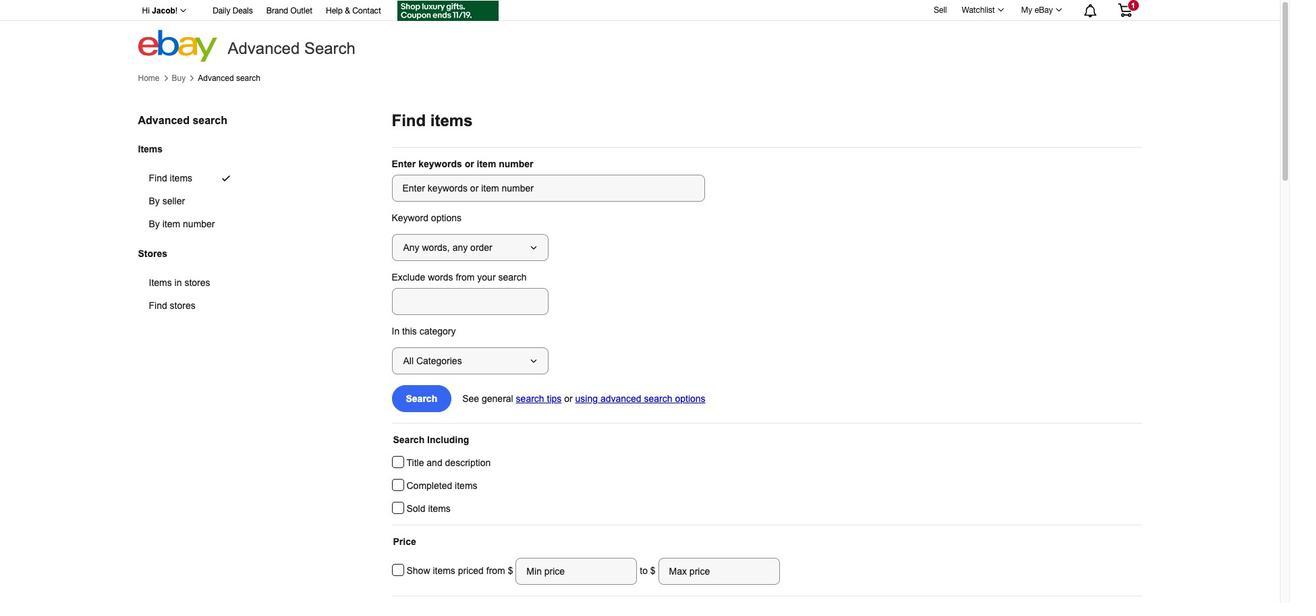 Task type: describe. For each thing, give the bounding box(es) containing it.
by for by item number
[[149, 219, 160, 230]]

1 vertical spatial advanced search
[[138, 115, 228, 126]]

help & contact
[[326, 6, 381, 16]]

general
[[482, 394, 514, 404]]

keywords
[[419, 159, 462, 169]]

using
[[576, 394, 598, 404]]

sold
[[407, 504, 426, 514]]

banner containing sell
[[135, 0, 1143, 62]]

items in stores
[[149, 278, 210, 289]]

my ebay link
[[1014, 2, 1068, 18]]

and
[[427, 458, 443, 469]]

search for search including
[[393, 435, 425, 446]]

brand outlet
[[267, 6, 313, 16]]

Enter maximum price range value, $ text field
[[659, 558, 780, 585]]

items down completed items at the left
[[428, 504, 451, 514]]

priced
[[458, 566, 484, 576]]

Enter minimum price range value, $ text field
[[516, 558, 638, 585]]

daily deals
[[213, 6, 253, 16]]

see
[[463, 394, 479, 404]]

outlet
[[291, 6, 313, 16]]

items in stores link
[[138, 272, 243, 295]]

1 horizontal spatial options
[[675, 394, 706, 404]]

sell link
[[928, 5, 954, 15]]

watchlist link
[[955, 2, 1010, 18]]

search for the search button
[[406, 394, 438, 404]]

advanced
[[601, 394, 642, 404]]

hi jacob !
[[142, 6, 178, 16]]

1 $ from the left
[[508, 566, 516, 576]]

advanced search
[[228, 39, 356, 57]]

help
[[326, 6, 343, 16]]

contact
[[353, 6, 381, 16]]

search down 'advanced search' "link" at left top
[[193, 115, 228, 126]]

search including
[[393, 435, 469, 446]]

get the coupon image
[[398, 1, 499, 21]]

find items link
[[138, 167, 247, 190]]

search right your
[[499, 272, 527, 283]]

in
[[392, 326, 400, 337]]

search right advanced
[[644, 394, 673, 404]]

watchlist
[[962, 5, 996, 15]]

advanced search link
[[198, 74, 261, 83]]

items down description at the bottom of page
[[455, 481, 478, 492]]

daily
[[213, 6, 231, 16]]

my
[[1022, 5, 1033, 15]]

hi
[[142, 6, 150, 16]]

by item number link
[[138, 213, 247, 236]]

enter
[[392, 159, 416, 169]]

daily deals link
[[213, 4, 253, 19]]

1 horizontal spatial find items
[[392, 111, 473, 130]]

search left tips
[[516, 394, 545, 404]]

find for find items link
[[149, 173, 167, 184]]

search down advanced search
[[236, 74, 261, 83]]

sold items
[[407, 504, 451, 514]]

by for by seller
[[149, 196, 160, 207]]

&
[[345, 6, 350, 16]]

ebay
[[1035, 5, 1054, 15]]

find for find stores "link"
[[149, 301, 167, 312]]

1 link
[[1110, 0, 1141, 20]]

items up seller
[[170, 173, 192, 184]]

Enter keywords or item number text field
[[392, 175, 705, 202]]

to $
[[638, 566, 659, 576]]

items right 'show' on the bottom left
[[433, 566, 456, 576]]

2 vertical spatial advanced
[[138, 115, 190, 126]]

your
[[478, 272, 496, 283]]

sell
[[934, 5, 948, 15]]

1 vertical spatial advanced
[[198, 74, 234, 83]]

0 horizontal spatial find items
[[149, 173, 192, 184]]



Task type: locate. For each thing, give the bounding box(es) containing it.
1
[[1132, 1, 1136, 9]]

show items priced from
[[407, 566, 508, 576]]

advanced
[[228, 39, 300, 57], [198, 74, 234, 83], [138, 115, 190, 126]]

0 vertical spatial options
[[431, 213, 462, 223]]

exclude
[[392, 272, 426, 283]]

1 vertical spatial number
[[183, 219, 215, 230]]

search down help
[[304, 39, 356, 57]]

0 vertical spatial from
[[456, 272, 475, 283]]

to
[[640, 566, 648, 576]]

1 vertical spatial options
[[675, 394, 706, 404]]

!
[[175, 6, 178, 16]]

$
[[508, 566, 516, 576], [651, 566, 656, 576]]

find
[[392, 111, 426, 130], [149, 173, 167, 184], [149, 301, 167, 312]]

keyword
[[392, 213, 429, 223]]

advanced down brand
[[228, 39, 300, 57]]

find items up seller
[[149, 173, 192, 184]]

tips
[[547, 394, 562, 404]]

stores
[[185, 278, 210, 289], [170, 301, 196, 312]]

1 horizontal spatial item
[[477, 159, 496, 169]]

0 vertical spatial by
[[149, 196, 160, 207]]

find items up keywords
[[392, 111, 473, 130]]

1 vertical spatial or
[[565, 394, 573, 404]]

1 vertical spatial find
[[149, 173, 167, 184]]

0 vertical spatial advanced search
[[198, 74, 261, 83]]

in
[[175, 278, 182, 289]]

or
[[465, 159, 474, 169], [565, 394, 573, 404]]

stores inside "link"
[[170, 301, 196, 312]]

my ebay
[[1022, 5, 1054, 15]]

from
[[456, 272, 475, 283], [487, 566, 506, 576]]

title
[[407, 458, 424, 469]]

0 vertical spatial items
[[138, 144, 163, 154]]

search button
[[392, 386, 452, 413]]

this
[[402, 326, 417, 337]]

search
[[236, 74, 261, 83], [193, 115, 228, 126], [499, 272, 527, 283], [516, 394, 545, 404], [644, 394, 673, 404]]

0 vertical spatial find
[[392, 111, 426, 130]]

Exclude words from your search text field
[[392, 288, 549, 315]]

search
[[304, 39, 356, 57], [406, 394, 438, 404], [393, 435, 425, 446]]

advanced right buy link
[[198, 74, 234, 83]]

1 vertical spatial from
[[487, 566, 506, 576]]

home
[[138, 74, 160, 83]]

search up title
[[393, 435, 425, 446]]

0 horizontal spatial or
[[465, 159, 474, 169]]

item right keywords
[[477, 159, 496, 169]]

2 by from the top
[[149, 219, 160, 230]]

find items
[[392, 111, 473, 130], [149, 173, 192, 184]]

in this category
[[392, 326, 456, 337]]

home link
[[138, 74, 160, 83]]

0 vertical spatial item
[[477, 159, 496, 169]]

items for items
[[138, 144, 163, 154]]

or right keywords
[[465, 159, 474, 169]]

stores
[[138, 248, 167, 259]]

1 horizontal spatial from
[[487, 566, 506, 576]]

help & contact link
[[326, 4, 381, 19]]

or right tips
[[565, 394, 573, 404]]

0 vertical spatial stores
[[185, 278, 210, 289]]

find down items in stores
[[149, 301, 167, 312]]

items for items in stores
[[149, 278, 172, 289]]

advanced search right buy
[[198, 74, 261, 83]]

0 horizontal spatial item
[[163, 219, 180, 230]]

0 horizontal spatial options
[[431, 213, 462, 223]]

deals
[[233, 6, 253, 16]]

jacob
[[152, 6, 175, 16]]

advanced search
[[198, 74, 261, 83], [138, 115, 228, 126]]

completed items
[[407, 481, 478, 492]]

0 vertical spatial or
[[465, 159, 474, 169]]

0 horizontal spatial from
[[456, 272, 475, 283]]

0 horizontal spatial number
[[183, 219, 215, 230]]

0 vertical spatial search
[[304, 39, 356, 57]]

advanced down buy
[[138, 115, 190, 126]]

items
[[431, 111, 473, 130], [170, 173, 192, 184], [455, 481, 478, 492], [428, 504, 451, 514], [433, 566, 456, 576]]

find up by seller
[[149, 173, 167, 184]]

by left seller
[[149, 196, 160, 207]]

exclude words from your search
[[392, 272, 527, 283]]

enter keywords or item number
[[392, 159, 534, 169]]

from right priced
[[487, 566, 506, 576]]

1 vertical spatial stores
[[170, 301, 196, 312]]

category
[[420, 326, 456, 337]]

banner
[[135, 0, 1143, 62]]

number up enter keywords or item number text box
[[499, 159, 534, 169]]

items left in on the left top of the page
[[149, 278, 172, 289]]

completed
[[407, 481, 452, 492]]

show
[[407, 566, 430, 576]]

buy
[[172, 74, 186, 83]]

description
[[445, 458, 491, 469]]

brand outlet link
[[267, 4, 313, 19]]

search tips link
[[516, 394, 562, 404]]

number
[[499, 159, 534, 169], [183, 219, 215, 230]]

0 horizontal spatial $
[[508, 566, 516, 576]]

advanced search down buy
[[138, 115, 228, 126]]

items up enter keywords or item number
[[431, 111, 473, 130]]

1 by from the top
[[149, 196, 160, 207]]

2 vertical spatial search
[[393, 435, 425, 446]]

find inside find stores "link"
[[149, 301, 167, 312]]

by seller link
[[138, 190, 247, 213]]

1 vertical spatial find items
[[149, 173, 192, 184]]

see general search tips or using advanced search options
[[463, 394, 706, 404]]

1 horizontal spatial or
[[565, 394, 573, 404]]

find inside find items link
[[149, 173, 167, 184]]

seller
[[163, 196, 185, 207]]

search inside the search button
[[406, 394, 438, 404]]

0 vertical spatial advanced
[[228, 39, 300, 57]]

find stores link
[[138, 295, 243, 318]]

using advanced search options link
[[576, 394, 706, 404]]

number down by seller link
[[183, 219, 215, 230]]

stores down items in stores
[[170, 301, 196, 312]]

1 vertical spatial item
[[163, 219, 180, 230]]

items
[[138, 144, 163, 154], [149, 278, 172, 289]]

2 $ from the left
[[651, 566, 656, 576]]

account navigation
[[135, 0, 1143, 23]]

1 vertical spatial search
[[406, 394, 438, 404]]

by down by seller
[[149, 219, 160, 230]]

from left your
[[456, 272, 475, 283]]

items up find items link
[[138, 144, 163, 154]]

2 vertical spatial find
[[149, 301, 167, 312]]

1 vertical spatial items
[[149, 278, 172, 289]]

price
[[393, 537, 416, 548]]

by
[[149, 196, 160, 207], [149, 219, 160, 230]]

item
[[477, 159, 496, 169], [163, 219, 180, 230]]

brand
[[267, 6, 288, 16]]

find up enter
[[392, 111, 426, 130]]

title and description
[[407, 458, 491, 469]]

stores right in on the left top of the page
[[185, 278, 210, 289]]

by seller
[[149, 196, 185, 207]]

0 vertical spatial number
[[499, 159, 534, 169]]

including
[[427, 435, 469, 446]]

options
[[431, 213, 462, 223], [675, 394, 706, 404]]

1 vertical spatial by
[[149, 219, 160, 230]]

by item number
[[149, 219, 215, 230]]

buy link
[[172, 74, 186, 83]]

0 vertical spatial find items
[[392, 111, 473, 130]]

keyword options
[[392, 213, 462, 223]]

item down seller
[[163, 219, 180, 230]]

1 horizontal spatial $
[[651, 566, 656, 576]]

search up search including
[[406, 394, 438, 404]]

1 horizontal spatial number
[[499, 159, 534, 169]]

words
[[428, 272, 453, 283]]

find stores
[[149, 301, 196, 312]]

$ right to
[[651, 566, 656, 576]]

$ right priced
[[508, 566, 516, 576]]



Task type: vqa. For each thing, say whether or not it's contained in the screenshot.
Equipment to the top
no



